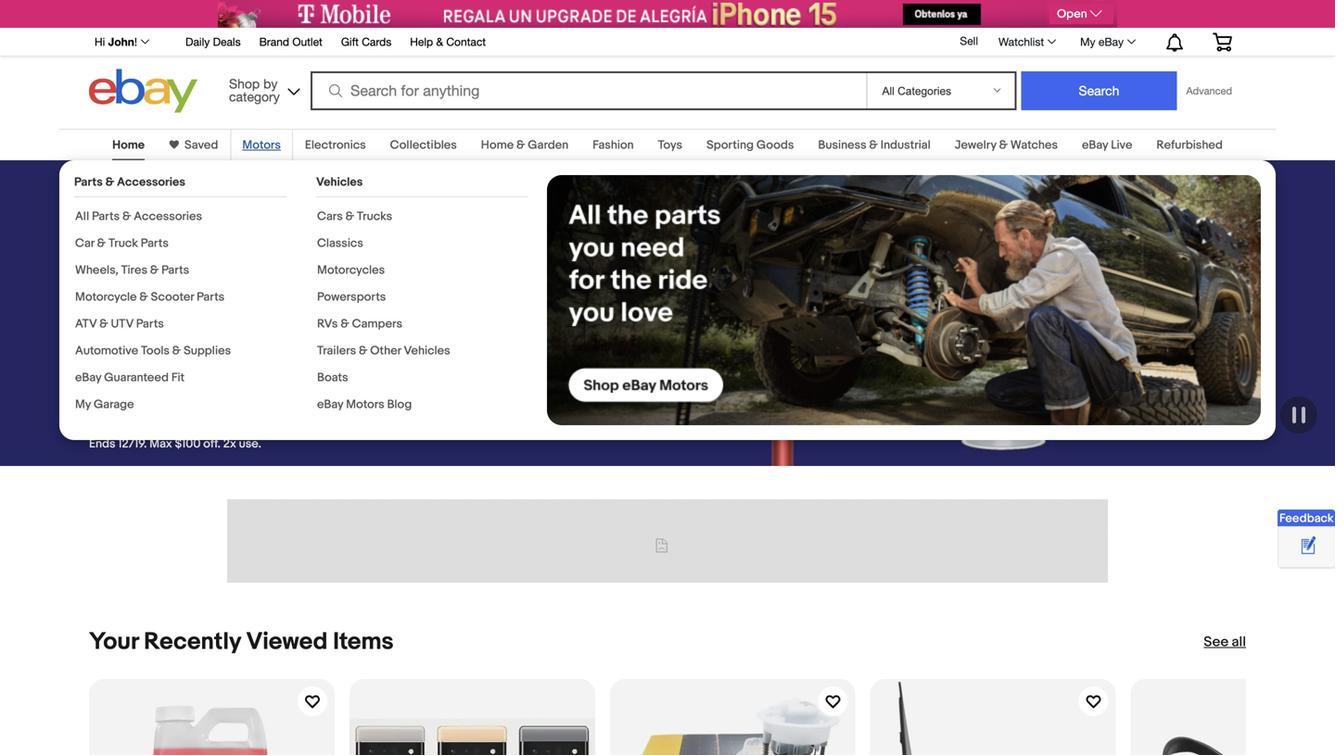 Task type: vqa. For each thing, say whether or not it's contained in the screenshot.
Toys LINK on the top
yes



Task type: describe. For each thing, give the bounding box(es) containing it.
rvs
[[317, 317, 338, 332]]

ebay for ebay motors blog
[[317, 398, 344, 412]]

the
[[137, 387, 161, 407]]

0 vertical spatial accessories
[[117, 175, 185, 190]]

ebay live
[[1082, 138, 1133, 153]]

garage
[[94, 398, 134, 412]]

see all link
[[1204, 634, 1247, 652]]

home & garden link
[[481, 138, 569, 153]]

cars
[[317, 210, 343, 224]]

an extra 20% off direct from dyson link
[[89, 175, 356, 306]]

ebay motors blog link
[[317, 398, 412, 412]]

fit
[[172, 371, 185, 385]]

motorcycle & scooter parts
[[75, 290, 225, 305]]

sporting goods
[[707, 138, 794, 153]]

on
[[254, 313, 274, 333]]

live
[[1111, 138, 1133, 153]]

from
[[249, 219, 325, 262]]

ebay motors blog
[[317, 398, 412, 412]]

business & industrial
[[819, 138, 931, 153]]

business & industrial link
[[819, 138, 931, 153]]

all
[[1232, 634, 1247, 651]]

tires
[[121, 263, 147, 278]]

trucks
[[357, 210, 393, 224]]

watchlist
[[999, 35, 1045, 48]]

& for parts & accessories
[[105, 175, 114, 190]]

wheels, tires & parts
[[75, 263, 189, 278]]

& for cars & trucks
[[346, 210, 354, 224]]

collectibles link
[[390, 138, 457, 153]]

motors inside vehicles element
[[346, 398, 385, 412]]

gift
[[341, 35, 359, 48]]

electronics link
[[305, 138, 366, 153]]

see
[[1204, 634, 1229, 651]]

your shopping cart image
[[1212, 33, 1234, 51]]

wheels, tires & parts link
[[75, 263, 189, 278]]

motorcycles link
[[317, 263, 385, 278]]

parts right all
[[92, 210, 120, 224]]

an extra 20% off direct from dyson main content
[[0, 118, 1336, 756]]

shop
[[229, 76, 260, 91]]

max
[[150, 437, 172, 452]]

get the coupon
[[106, 387, 224, 407]]

parts for &
[[161, 263, 189, 278]]

parts for truck
[[141, 237, 169, 251]]

saved link
[[179, 138, 218, 153]]

scooter
[[151, 290, 194, 305]]

hi john !
[[95, 35, 137, 48]]

other
[[370, 344, 401, 359]]

& for rvs & campers
[[341, 317, 349, 332]]

rvs & campers
[[317, 317, 403, 332]]

0 horizontal spatial vehicles
[[316, 175, 363, 190]]

get the coupon link
[[89, 376, 266, 419]]

0 vertical spatial advertisement region
[[218, 0, 1118, 28]]

by
[[264, 76, 278, 91]]

contact
[[447, 35, 486, 48]]

refurbished
[[1157, 138, 1223, 153]]

an extra 20% off direct from dyson enjoy holiday savings on vacuums, purifiers, and more.
[[89, 175, 351, 354]]

sporting goods link
[[707, 138, 794, 153]]

get
[[106, 387, 134, 407]]

trailers
[[317, 344, 356, 359]]

brand
[[259, 35, 289, 48]]

& up truck on the left of page
[[122, 210, 131, 224]]

$100
[[175, 437, 201, 452]]

extra
[[141, 175, 225, 218]]

and
[[160, 333, 189, 354]]

all parts & accessories link
[[75, 210, 202, 224]]

your
[[89, 628, 139, 657]]

help & contact link
[[410, 32, 486, 53]]

motorcycle & scooter parts link
[[75, 290, 225, 305]]

ends 12/19. max $100 off. 2x use.
[[89, 437, 261, 452]]

supplies
[[184, 344, 231, 359]]

watchlist link
[[989, 31, 1065, 53]]

electronics
[[305, 138, 366, 153]]

ends
[[89, 437, 115, 452]]

garden
[[528, 138, 569, 153]]

my ebay
[[1081, 35, 1124, 48]]

advertisement region inside an extra 20% off direct from dyson main content
[[227, 500, 1108, 583]]

& for home & garden
[[517, 138, 525, 153]]

daily deals
[[186, 35, 241, 48]]

powersports link
[[317, 290, 386, 305]]

home for home & garden
[[481, 138, 514, 153]]

blog
[[387, 398, 412, 412]]

20%
[[233, 175, 309, 218]]

& for atv & utv parts
[[99, 317, 108, 332]]

industrial
[[881, 138, 931, 153]]

jewelry
[[955, 138, 997, 153]]

all
[[75, 210, 89, 224]]

brand outlet
[[259, 35, 323, 48]]

john
[[108, 35, 134, 48]]

none submit inside the shop by category 'banner'
[[1022, 71, 1178, 110]]



Task type: locate. For each thing, give the bounding box(es) containing it.
0 vertical spatial my
[[1081, 35, 1096, 48]]

advanced
[[1187, 85, 1233, 97]]

1 horizontal spatial home
[[481, 138, 514, 153]]

& up all parts & accessories link
[[105, 175, 114, 190]]

atv
[[75, 317, 97, 332]]

utv
[[111, 317, 133, 332]]

powersports
[[317, 290, 386, 305]]

enjoy
[[89, 313, 130, 333]]

& for business & industrial
[[870, 138, 878, 153]]

classics
[[317, 237, 364, 251]]

toys link
[[658, 138, 683, 153]]

home left garden
[[481, 138, 514, 153]]

ebay live link
[[1082, 138, 1133, 153]]

parts for scooter
[[197, 290, 225, 305]]

accessories up all parts & accessories link
[[117, 175, 185, 190]]

boats link
[[317, 371, 348, 385]]

my garage link
[[75, 398, 134, 412]]

automotive tools & supplies link
[[75, 344, 231, 359]]

direct
[[142, 219, 241, 262]]

saved
[[185, 138, 218, 153]]

my for my garage
[[75, 398, 91, 412]]

trailers & other vehicles link
[[317, 344, 450, 359]]

my ebay link
[[1071, 31, 1145, 53]]

& for help & contact
[[436, 35, 443, 48]]

fashion
[[593, 138, 634, 153]]

shop by category button
[[221, 69, 304, 109]]

& right cars
[[346, 210, 354, 224]]

feedback
[[1280, 512, 1334, 526]]

holiday
[[133, 313, 189, 333]]

1 horizontal spatial motors
[[346, 398, 385, 412]]

all parts & accessories
[[75, 210, 202, 224]]

shop by category banner
[[84, 27, 1247, 118]]

cards
[[362, 35, 392, 48]]

parts down all parts & accessories link
[[141, 237, 169, 251]]

& right the business
[[870, 138, 878, 153]]

home for home
[[112, 138, 145, 153]]

vehicles right other
[[404, 344, 450, 359]]

vehicles
[[316, 175, 363, 190], [404, 344, 450, 359]]

parts up the savings
[[197, 290, 225, 305]]

a person in a gray shirt and navy blue jeans is sitting below a black car that's lifted slightly above him, and is working on the wheel area with the tire removed. there are plants and grass in the background. image
[[547, 175, 1262, 426]]

toys
[[658, 138, 683, 153]]

savings
[[192, 313, 251, 333]]

truck
[[108, 237, 138, 251]]

my left 'garage'
[[75, 398, 91, 412]]

& left other
[[359, 344, 368, 359]]

deals
[[213, 35, 241, 48]]

business
[[819, 138, 867, 153]]

daily deals link
[[186, 32, 241, 53]]

advertisement region
[[218, 0, 1118, 28], [227, 500, 1108, 583]]

ebay up the "my garage" link
[[75, 371, 101, 385]]

home up parts & accessories at the left
[[112, 138, 145, 153]]

& for car & truck parts
[[97, 237, 106, 251]]

& right the rvs
[[341, 317, 349, 332]]

shop by category
[[229, 76, 280, 104]]

help
[[410, 35, 433, 48]]

motorcycles
[[317, 263, 385, 278]]

ebay inside account navigation
[[1099, 35, 1124, 48]]

motors left blog
[[346, 398, 385, 412]]

off.
[[203, 437, 221, 452]]

1 vertical spatial my
[[75, 398, 91, 412]]

purifiers,
[[89, 333, 157, 354]]

parts & accessories
[[74, 175, 185, 190]]

& right atv
[[99, 317, 108, 332]]

watches
[[1011, 138, 1058, 153]]

parts for utv
[[136, 317, 164, 332]]

my for my ebay
[[1081, 35, 1096, 48]]

gift cards link
[[341, 32, 392, 53]]

0 horizontal spatial motors
[[242, 138, 281, 153]]

ebay left live
[[1082, 138, 1109, 153]]

ebay down boats link
[[317, 398, 344, 412]]

car & truck parts
[[75, 237, 169, 251]]

Search for anything text field
[[314, 73, 863, 109]]

0 vertical spatial motors
[[242, 138, 281, 153]]

use.
[[239, 437, 261, 452]]

automotive tools & supplies
[[75, 344, 231, 359]]

motors link
[[242, 138, 281, 153]]

vehicles element
[[316, 175, 529, 425]]

account navigation
[[84, 27, 1247, 57]]

my inside account navigation
[[1081, 35, 1096, 48]]

ebay for ebay guaranteed fit
[[75, 371, 101, 385]]

items
[[333, 628, 394, 657]]

trailers & other vehicles
[[317, 344, 450, 359]]

& right the car
[[97, 237, 106, 251]]

advanced link
[[1178, 72, 1242, 109]]

parts up scooter
[[161, 263, 189, 278]]

1 vertical spatial vehicles
[[404, 344, 450, 359]]

& for trailers & other vehicles
[[359, 344, 368, 359]]

boats
[[317, 371, 348, 385]]

1 horizontal spatial vehicles
[[404, 344, 450, 359]]

sell link
[[952, 34, 987, 47]]

motors down category
[[242, 138, 281, 153]]

& down tires
[[139, 290, 148, 305]]

1 home from the left
[[112, 138, 145, 153]]

parts up all
[[74, 175, 103, 190]]

my inside the parts & accessories element
[[75, 398, 91, 412]]

0 horizontal spatial home
[[112, 138, 145, 153]]

atv & utv parts link
[[75, 317, 164, 332]]

& right tires
[[150, 263, 159, 278]]

ebay for ebay live
[[1082, 138, 1109, 153]]

& inside account navigation
[[436, 35, 443, 48]]

ebay inside vehicles element
[[317, 398, 344, 412]]

outlet
[[293, 35, 323, 48]]

& right tools
[[172, 344, 181, 359]]

& right help
[[436, 35, 443, 48]]

vehicles up cars
[[316, 175, 363, 190]]

1 horizontal spatial my
[[1081, 35, 1096, 48]]

jewelry & watches link
[[955, 138, 1058, 153]]

fashion link
[[593, 138, 634, 153]]

1 vertical spatial accessories
[[134, 210, 202, 224]]

your recently viewed items link
[[89, 628, 394, 657]]

goods
[[757, 138, 794, 153]]

2 home from the left
[[481, 138, 514, 153]]

& for motorcycle & scooter parts
[[139, 290, 148, 305]]

1 vertical spatial advertisement region
[[227, 500, 1108, 583]]

ebay down "open" button
[[1099, 35, 1124, 48]]

automotive
[[75, 344, 138, 359]]

ebay guaranteed fit link
[[75, 371, 185, 385]]

& left garden
[[517, 138, 525, 153]]

None submit
[[1022, 71, 1178, 110]]

atv & utv parts
[[75, 317, 164, 332]]

1 vertical spatial motors
[[346, 398, 385, 412]]

more.
[[193, 333, 237, 354]]

coupon
[[164, 387, 220, 407]]

jewelry & watches
[[955, 138, 1058, 153]]

accessories down parts & accessories at the left
[[134, 210, 202, 224]]

&
[[436, 35, 443, 48], [517, 138, 525, 153], [870, 138, 878, 153], [1000, 138, 1008, 153], [105, 175, 114, 190], [122, 210, 131, 224], [346, 210, 354, 224], [97, 237, 106, 251], [150, 263, 159, 278], [139, 290, 148, 305], [99, 317, 108, 332], [341, 317, 349, 332], [172, 344, 181, 359], [359, 344, 368, 359]]

motors
[[242, 138, 281, 153], [346, 398, 385, 412]]

parts down motorcycle & scooter parts link
[[136, 317, 164, 332]]

ebay
[[1099, 35, 1124, 48], [1082, 138, 1109, 153], [75, 371, 101, 385], [317, 398, 344, 412]]

tools
[[141, 344, 170, 359]]

my down "open" button
[[1081, 35, 1096, 48]]

0 vertical spatial vehicles
[[316, 175, 363, 190]]

0 horizontal spatial my
[[75, 398, 91, 412]]

& for jewelry & watches
[[1000, 138, 1008, 153]]

refurbished link
[[1157, 138, 1223, 153]]

dyson
[[89, 262, 193, 305]]

ebay inside the parts & accessories element
[[75, 371, 101, 385]]

& right jewelry
[[1000, 138, 1008, 153]]

parts & accessories element
[[74, 175, 287, 425]]



